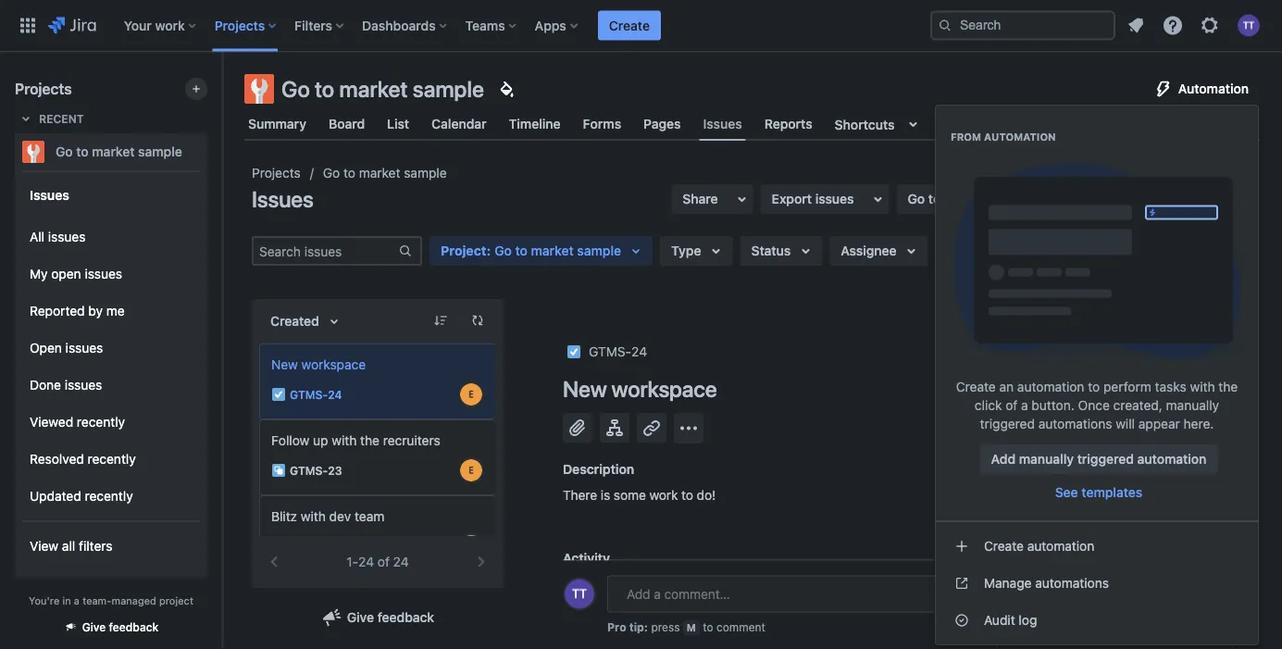 Task type: vqa. For each thing, say whether or not it's contained in the screenshot.
No restrictions icon
no



Task type: locate. For each thing, give the bounding box(es) containing it.
issues right export
[[816, 191, 854, 207]]

0 vertical spatial automation
[[1018, 379, 1085, 395]]

2 vertical spatial automation
[[1010, 483, 1082, 498]]

all down from
[[945, 191, 958, 207]]

1 vertical spatial project
[[441, 243, 487, 258]]

1 vertical spatial automations
[[1036, 576, 1109, 591]]

give feedback
[[347, 610, 435, 625], [82, 621, 159, 634]]

1 horizontal spatial feedback
[[378, 610, 435, 625]]

create inside create an automation to perform tasks with the click of a button. once created, manually triggered automations will appear here.
[[956, 379, 996, 395]]

2 eloisefrancis23 image from the top
[[460, 459, 483, 482]]

with right tasks
[[1191, 379, 1216, 395]]

create up click
[[956, 379, 996, 395]]

0 horizontal spatial all
[[62, 539, 75, 554]]

audit log
[[984, 613, 1038, 628]]

2 vertical spatial recently
[[85, 489, 133, 504]]

project
[[159, 595, 193, 607]]

eloisefrancis23 image for follow up with the recruiters
[[460, 459, 483, 482]]

0 vertical spatial eloisefrancis23 image
[[460, 383, 483, 406]]

issues down reported by me
[[65, 340, 103, 356]]

of right 1-
[[378, 554, 390, 570]]

1 vertical spatial list
[[1028, 193, 1053, 206]]

share button
[[672, 184, 754, 214]]

0 vertical spatial new workspace
[[271, 357, 366, 372]]

to up once
[[1088, 379, 1100, 395]]

pro
[[608, 621, 627, 634]]

viewed recently
[[30, 415, 125, 430]]

gtms- for up
[[290, 464, 328, 477]]

eloisefrancis23 image
[[460, 383, 483, 406], [460, 459, 483, 482]]

projects down the summary link
[[252, 165, 301, 181]]

projects up the sidebar navigation icon
[[215, 18, 265, 33]]

1 horizontal spatial workspace
[[612, 376, 717, 402]]

from automation group
[[936, 111, 1259, 515]]

1 vertical spatial new workspace
[[563, 376, 717, 402]]

new up attach image
[[563, 376, 607, 402]]

create right apps popup button
[[609, 18, 650, 33]]

workspace down order by 'image'
[[302, 357, 366, 372]]

0 vertical spatial list
[[387, 116, 409, 132]]

first
[[890, 577, 914, 592]]

tab list
[[233, 107, 1272, 141]]

automation inside from automation group
[[984, 131, 1056, 143]]

sub task image
[[271, 463, 286, 478]]

1 horizontal spatial view
[[1159, 193, 1188, 206]]

0 horizontal spatial the
[[360, 433, 380, 448]]

0 vertical spatial recently
[[77, 415, 125, 430]]

2 vertical spatial gtms-
[[290, 464, 328, 477]]

save
[[1027, 243, 1057, 258]]

2 view from the left
[[1159, 193, 1188, 206]]

projects inside 'projects' popup button
[[215, 18, 265, 33]]

new workspace inside list box
[[271, 357, 366, 372]]

0 vertical spatial projects
[[215, 18, 265, 33]]

work
[[155, 18, 185, 33], [650, 488, 678, 503]]

0 horizontal spatial new workspace
[[271, 357, 366, 372]]

appear
[[1139, 416, 1181, 432]]

open share dialog image
[[731, 188, 754, 210]]

0 vertical spatial all
[[945, 191, 958, 207]]

issues right open
[[85, 266, 122, 282]]

24 up up
[[328, 388, 342, 401]]

0 vertical spatial with
[[1191, 379, 1216, 395]]

1 horizontal spatial work
[[650, 488, 678, 503]]

workspace down copy link to issue image
[[612, 376, 717, 402]]

gtms-24 up the add a child issue icon
[[589, 344, 647, 359]]

0 vertical spatial workspace
[[302, 357, 366, 372]]

issues down projects link
[[252, 186, 314, 212]]

manually down details
[[1019, 451, 1074, 467]]

0 horizontal spatial with
[[301, 509, 326, 524]]

manually up the here.
[[1167, 398, 1220, 413]]

your work button
[[118, 11, 203, 40]]

new inside list box
[[271, 357, 298, 372]]

appswitcher icon image
[[17, 14, 39, 37]]

task element containing new workspace
[[259, 344, 496, 420]]

add app image
[[678, 417, 700, 439]]

open
[[30, 340, 62, 356]]

work right some
[[650, 488, 678, 503]]

automation down add
[[1010, 483, 1082, 498]]

0 horizontal spatial of
[[378, 554, 390, 570]]

in
[[62, 595, 71, 607]]

create project image
[[189, 81, 204, 96]]

1 vertical spatial manually
[[1019, 451, 1074, 467]]

gtms-24 up up
[[290, 388, 342, 401]]

resolved
[[30, 452, 84, 467]]

task image up follow
[[271, 387, 286, 402]]

all right view
[[62, 539, 75, 554]]

0 horizontal spatial task image
[[271, 387, 286, 402]]

give feedback button down you're in a team-managed project
[[53, 612, 170, 642]]

1 vertical spatial task image
[[271, 387, 286, 402]]

description
[[563, 462, 635, 477]]

create up manage
[[984, 539, 1024, 554]]

24 up link issues, web pages, and more image
[[632, 344, 647, 359]]

0 horizontal spatial manually
[[1019, 451, 1074, 467]]

1 horizontal spatial all
[[945, 191, 958, 207]]

0 horizontal spatial new
[[271, 357, 298, 372]]

project left settings
[[943, 116, 987, 132]]

menu
[[936, 106, 1259, 645]]

your
[[124, 18, 152, 33]]

group containing all issues
[[22, 213, 200, 520]]

shortcuts button
[[831, 107, 928, 141]]

dashboards button
[[357, 11, 454, 40]]

1 horizontal spatial the
[[1219, 379, 1238, 395]]

0 vertical spatial gtms-
[[589, 344, 632, 359]]

go right open export issues dropdown image
[[908, 191, 925, 207]]

2 vertical spatial with
[[301, 509, 326, 524]]

export issues
[[772, 191, 854, 207]]

0 vertical spatial task element
[[259, 344, 496, 420]]

1 vertical spatial triggered
[[1078, 451, 1134, 467]]

my open issues link
[[22, 256, 200, 293]]

0 horizontal spatial list
[[387, 116, 409, 132]]

of down an
[[1006, 398, 1018, 413]]

0 horizontal spatial project
[[441, 243, 487, 258]]

new down created
[[271, 357, 298, 372]]

with
[[1191, 379, 1216, 395], [332, 433, 357, 448], [301, 509, 326, 524]]

1 view from the left
[[1056, 193, 1085, 206]]

filter
[[1060, 243, 1089, 258]]

project up the refresh icon
[[441, 243, 487, 258]]

export issues button
[[761, 184, 890, 214]]

type
[[671, 243, 702, 258]]

1 horizontal spatial new workspace
[[563, 376, 717, 402]]

0 vertical spatial project
[[943, 116, 987, 132]]

go to market sample down recent
[[56, 144, 182, 159]]

issues inside button
[[816, 191, 854, 207]]

Search field
[[931, 11, 1116, 40]]

0 vertical spatial a
[[1022, 398, 1029, 413]]

newest first
[[840, 577, 914, 592]]

0 vertical spatial gtms-24
[[589, 344, 647, 359]]

list link
[[384, 107, 413, 141]]

projects for projects link
[[252, 165, 301, 181]]

group
[[22, 170, 200, 576], [22, 213, 200, 520], [936, 520, 1259, 645]]

issues for open issues
[[65, 340, 103, 356]]

resolved recently link
[[22, 441, 200, 478]]

resolved recently
[[30, 452, 136, 467]]

with right up
[[332, 433, 357, 448]]

1 vertical spatial the
[[360, 433, 380, 448]]

0 vertical spatial triggered
[[980, 416, 1035, 432]]

2 task element from the top
[[259, 495, 496, 571]]

reported by me
[[30, 303, 125, 319]]

1 horizontal spatial project
[[943, 116, 987, 132]]

group containing create automation
[[936, 520, 1259, 645]]

gtms- inside sub-task element
[[290, 464, 328, 477]]

go to market sample link
[[15, 133, 200, 170], [323, 162, 447, 184]]

automation element
[[997, 469, 1234, 513]]

0 vertical spatial new
[[271, 357, 298, 372]]

1 horizontal spatial new
[[563, 376, 607, 402]]

0 horizontal spatial feedback
[[109, 621, 159, 634]]

1 vertical spatial all
[[62, 539, 75, 554]]

24 inside list box
[[328, 388, 342, 401]]

refresh image
[[470, 313, 485, 328]]

1 horizontal spatial of
[[1006, 398, 1018, 413]]

0 vertical spatial the
[[1219, 379, 1238, 395]]

0 vertical spatial work
[[155, 18, 185, 33]]

manually
[[1167, 398, 1220, 413], [1019, 451, 1074, 467]]

1 horizontal spatial a
[[1022, 398, 1029, 413]]

to left do!
[[682, 488, 694, 503]]

a right in
[[74, 595, 80, 607]]

task image left gtms-24 link
[[567, 345, 582, 359]]

go down the 'board' link
[[323, 165, 340, 181]]

give feedback down you're in a team-managed project
[[82, 621, 159, 634]]

triggered down click
[[980, 416, 1035, 432]]

settings image
[[1199, 14, 1222, 37]]

issues for all issues
[[48, 229, 86, 245]]

see templates
[[1056, 485, 1143, 500]]

recently down "resolved recently" link
[[85, 489, 133, 504]]

gtms- right sub task icon
[[290, 464, 328, 477]]

the right tasks
[[1219, 379, 1238, 395]]

go to market sample link down list link
[[323, 162, 447, 184]]

task element
[[259, 344, 496, 420], [259, 495, 496, 571]]

open export issues dropdown image
[[867, 188, 890, 210]]

issues right the all
[[48, 229, 86, 245]]

give feedback down 1-24 of 24
[[347, 610, 435, 625]]

with inside create an automation to perform tasks with the click of a button. once created, manually triggered automations will appear here.
[[1191, 379, 1216, 395]]

sample up calendar
[[413, 76, 484, 102]]

to down the 'board' link
[[344, 165, 356, 181]]

here.
[[1184, 416, 1214, 432]]

0 horizontal spatial give feedback button
[[53, 612, 170, 642]]

board
[[329, 116, 365, 132]]

projects up the collapse recent projects image
[[15, 80, 72, 98]]

task image
[[567, 345, 582, 359], [271, 387, 286, 402]]

button.
[[1032, 398, 1075, 413]]

view
[[1056, 193, 1085, 206], [1159, 193, 1188, 206]]

automation down appear
[[1138, 451, 1207, 467]]

2 vertical spatial create
[[984, 539, 1024, 554]]

issues up viewed recently
[[65, 377, 102, 393]]

new workspace down created 'popup button'
[[271, 357, 366, 372]]

1 vertical spatial automation
[[984, 131, 1056, 143]]

feedback down managed
[[109, 621, 159, 634]]

to inside create an automation to perform tasks with the click of a button. once created, manually triggered automations will appear here.
[[1088, 379, 1100, 395]]

new
[[271, 357, 298, 372], [563, 376, 607, 402]]

0 horizontal spatial gtms-24
[[290, 388, 342, 401]]

0 vertical spatial of
[[1006, 398, 1018, 413]]

view up filter
[[1056, 193, 1085, 206]]

is
[[601, 488, 610, 503]]

workspace
[[302, 357, 366, 372], [612, 376, 717, 402]]

list for list
[[387, 116, 409, 132]]

project
[[943, 116, 987, 132], [441, 243, 487, 258]]

1 vertical spatial go to market sample
[[56, 144, 182, 159]]

go up summary
[[282, 76, 310, 102]]

go to market sample down list link
[[323, 165, 447, 181]]

the left recruiters
[[360, 433, 380, 448]]

gtms-24 link
[[589, 341, 647, 363]]

gtms-
[[589, 344, 632, 359], [290, 388, 328, 401], [290, 464, 328, 477]]

banner
[[0, 0, 1283, 52]]

automation right automation image
[[1179, 81, 1249, 96]]

0 horizontal spatial work
[[155, 18, 185, 33]]

all
[[945, 191, 958, 207], [62, 539, 75, 554]]

your profile and settings image
[[1238, 14, 1260, 37]]

1 vertical spatial gtms-24
[[290, 388, 342, 401]]

1 horizontal spatial with
[[332, 433, 357, 448]]

2 vertical spatial projects
[[252, 165, 301, 181]]

banner containing your work
[[0, 0, 1283, 52]]

recently down viewed recently link
[[88, 452, 136, 467]]

detail view
[[1117, 193, 1188, 206]]

0 horizontal spatial triggered
[[980, 416, 1035, 432]]

1 vertical spatial a
[[74, 595, 80, 607]]

feedback for the rightmost give feedback button
[[378, 610, 435, 625]]

created
[[270, 313, 319, 329]]

recently down done issues link
[[77, 415, 125, 430]]

1 eloisefrancis23 image from the top
[[460, 383, 483, 406]]

1 horizontal spatial gtms-24
[[589, 344, 647, 359]]

automation right from
[[984, 131, 1056, 143]]

new workspace down copy link to issue image
[[563, 376, 717, 402]]

share
[[683, 191, 718, 207]]

press
[[651, 621, 680, 634]]

1 vertical spatial recently
[[88, 452, 136, 467]]

0 horizontal spatial give
[[82, 621, 106, 634]]

go to market sample link down recent
[[15, 133, 200, 170]]

tasks
[[1155, 379, 1187, 395]]

jira image
[[48, 14, 96, 37], [48, 14, 96, 37]]

1 horizontal spatial triggered
[[1078, 451, 1134, 467]]

automations down once
[[1039, 416, 1113, 432]]

give feedback button
[[310, 603, 446, 633], [53, 612, 170, 642]]

to right m
[[703, 621, 714, 634]]

automation up manage automations
[[1028, 539, 1095, 554]]

there is some work to do!
[[563, 488, 716, 503]]

of
[[1006, 398, 1018, 413], [378, 554, 390, 570]]

actions button
[[1088, 380, 1209, 409]]

0 vertical spatial automations
[[1039, 416, 1113, 432]]

all issues
[[30, 229, 86, 245]]

collapse recent projects image
[[15, 107, 37, 130]]

view right detail
[[1159, 193, 1188, 206]]

projects for 'projects' popup button
[[215, 18, 265, 33]]

1 vertical spatial eloisefrancis23 image
[[460, 459, 483, 482]]

all inside go to all issues link
[[945, 191, 958, 207]]

a left button.
[[1022, 398, 1029, 413]]

project settings
[[943, 116, 1040, 132]]

0 horizontal spatial a
[[74, 595, 80, 607]]

give down 1-
[[347, 610, 374, 625]]

gtms-24 inside list box
[[290, 388, 342, 401]]

add to starred image
[[202, 141, 224, 163]]

automations down create automation link at bottom
[[1036, 576, 1109, 591]]

0 vertical spatial manually
[[1167, 398, 1220, 413]]

copy link to issue image
[[644, 344, 659, 358]]

task element containing blitz with dev team
[[259, 495, 496, 571]]

gtms-23
[[290, 464, 342, 477]]

newest first image
[[918, 577, 933, 592]]

automation
[[1179, 81, 1249, 96], [984, 131, 1056, 143], [1010, 483, 1082, 498]]

market up list link
[[339, 76, 408, 102]]

create for create
[[609, 18, 650, 33]]

1 vertical spatial create
[[956, 379, 996, 395]]

once
[[1079, 398, 1110, 413]]

audit
[[984, 613, 1016, 628]]

forms link
[[579, 107, 625, 141]]

1 vertical spatial workspace
[[612, 376, 717, 402]]

to
[[315, 76, 335, 102], [76, 144, 89, 159], [344, 165, 356, 181], [929, 191, 941, 207], [515, 243, 528, 258], [1088, 379, 1100, 395], [682, 488, 694, 503], [703, 621, 714, 634]]

from
[[951, 131, 982, 143]]

dev
[[329, 509, 351, 524]]

1 vertical spatial of
[[378, 554, 390, 570]]

automation image
[[1153, 78, 1175, 100]]

1 vertical spatial gtms-
[[290, 388, 328, 401]]

create inside button
[[609, 18, 650, 33]]

do!
[[697, 488, 716, 503]]

project for project : go to market sample
[[441, 243, 487, 258]]

assignee button
[[830, 236, 929, 266]]

manage automations link
[[936, 565, 1259, 602]]

up
[[313, 433, 328, 448]]

1 vertical spatial task element
[[259, 495, 496, 571]]

give down team- at the left bottom of page
[[82, 621, 106, 634]]

1 task element from the top
[[259, 344, 496, 420]]

1 horizontal spatial manually
[[1167, 398, 1220, 413]]

work right the your
[[155, 18, 185, 33]]

1 vertical spatial new
[[563, 376, 607, 402]]

0 vertical spatial automation
[[1179, 81, 1249, 96]]

all inside "view all filters" link
[[62, 539, 75, 554]]

with left dev
[[301, 509, 326, 524]]

automation inside the automation element
[[1010, 483, 1082, 498]]

issues right pages
[[703, 116, 742, 131]]

issues up all issues
[[30, 187, 69, 202]]

gtms- up up
[[290, 388, 328, 401]]

gtms- left copy link to issue image
[[589, 344, 632, 359]]

2 horizontal spatial with
[[1191, 379, 1216, 395]]

link issues, web pages, and more image
[[641, 417, 663, 439]]

give feedback button down 1-24 of 24
[[310, 603, 446, 633]]

0 vertical spatial create
[[609, 18, 650, 33]]

triggered up the automation element
[[1078, 451, 1134, 467]]

automation up button.
[[1018, 379, 1085, 395]]

blitz with dev team link
[[259, 495, 495, 571]]

the
[[1219, 379, 1238, 395], [360, 433, 380, 448]]

1 horizontal spatial give feedback button
[[310, 603, 446, 633]]

list right board
[[387, 116, 409, 132]]

filters
[[79, 539, 113, 554]]

0 horizontal spatial issues
[[30, 187, 69, 202]]

feedback
[[378, 610, 435, 625], [109, 621, 159, 634]]

feedback down 1-24 of 24
[[378, 610, 435, 625]]

list up save
[[1028, 193, 1053, 206]]

list box
[[259, 344, 496, 649]]

issues for done issues
[[65, 377, 102, 393]]

to right :
[[515, 243, 528, 258]]

go to market sample up list link
[[282, 76, 484, 102]]

set background color image
[[495, 78, 518, 100]]

0 vertical spatial task image
[[567, 345, 582, 359]]

1 horizontal spatial give
[[347, 610, 374, 625]]

save filter button
[[1016, 236, 1100, 266]]



Task type: describe. For each thing, give the bounding box(es) containing it.
your work
[[124, 18, 185, 33]]

teams button
[[460, 11, 524, 40]]

filters
[[295, 18, 333, 33]]

give for give feedback button to the left
[[82, 621, 106, 634]]

0 horizontal spatial workspace
[[302, 357, 366, 372]]

attach image
[[567, 417, 589, 439]]

primary element
[[11, 0, 931, 51]]

updated
[[30, 489, 81, 504]]

templates
[[1082, 485, 1143, 500]]

will
[[1116, 416, 1135, 432]]

1 horizontal spatial issues
[[252, 186, 314, 212]]

apps
[[535, 18, 567, 33]]

see
[[1056, 485, 1079, 500]]

created,
[[1114, 398, 1163, 413]]

teams
[[465, 18, 505, 33]]

list for list view
[[1028, 193, 1053, 206]]

by
[[88, 303, 103, 319]]

you're in a team-managed project
[[29, 595, 193, 607]]

all
[[30, 229, 45, 245]]

pages
[[644, 116, 681, 132]]

manually inside create an automation to perform tasks with the click of a button. once created, manually triggered automations will appear here.
[[1167, 398, 1220, 413]]

1-24 of 24
[[347, 554, 409, 570]]

reports
[[765, 116, 813, 132]]

status
[[752, 243, 791, 258]]

type button
[[660, 236, 733, 266]]

0 horizontal spatial go to market sample link
[[15, 133, 200, 170]]

tab list containing issues
[[233, 107, 1272, 141]]

newest first button
[[829, 573, 944, 595]]

sidebar navigation image
[[202, 74, 243, 111]]

projects button
[[209, 11, 284, 40]]

automation inside automation "button"
[[1179, 81, 1249, 96]]

calendar link
[[428, 107, 490, 141]]

viewed recently link
[[22, 404, 200, 441]]

to right open export issues dropdown image
[[929, 191, 941, 207]]

issues for export issues
[[816, 191, 854, 207]]

audit log link
[[936, 602, 1259, 639]]

recently for viewed recently
[[77, 415, 125, 430]]

team
[[355, 509, 385, 524]]

feedback for give feedback button to the left
[[109, 621, 159, 634]]

assignee
[[841, 243, 897, 258]]

recently for resolved recently
[[88, 452, 136, 467]]

go right :
[[495, 243, 512, 258]]

recruiters
[[383, 433, 441, 448]]

reported
[[30, 303, 85, 319]]

Add a comment… field
[[608, 576, 944, 613]]

project : go to market sample
[[441, 243, 621, 258]]

view all filters link
[[22, 528, 200, 565]]

some
[[614, 488, 646, 503]]

calendar
[[432, 116, 487, 132]]

create button
[[598, 11, 661, 40]]

2 vertical spatial go to market sample
[[323, 165, 447, 181]]

sub-task element
[[259, 420, 496, 495]]

sort descending image
[[433, 313, 448, 328]]

search image
[[938, 18, 953, 33]]

a inside create an automation to perform tasks with the click of a button. once created, manually triggered automations will appear here.
[[1022, 398, 1029, 413]]

open
[[51, 266, 81, 282]]

manage automations
[[984, 576, 1109, 591]]

details
[[1010, 431, 1053, 446]]

tip:
[[629, 621, 648, 634]]

2 horizontal spatial issues
[[703, 116, 742, 131]]

recent
[[39, 112, 84, 125]]

1 horizontal spatial give feedback
[[347, 610, 435, 625]]

export
[[772, 191, 812, 207]]

menu containing create an automation to perform tasks with the click of a button. once created, manually triggered automations will appear here.
[[936, 106, 1259, 645]]

sample left type
[[577, 243, 621, 258]]

filters button
[[289, 11, 351, 40]]

the inside create an automation to perform tasks with the click of a button. once created, manually triggered automations will appear here.
[[1219, 379, 1238, 395]]

with inside sub-task element
[[332, 433, 357, 448]]

details element
[[997, 417, 1234, 461]]

Search issues text field
[[254, 238, 398, 264]]

list box containing new workspace
[[259, 344, 496, 649]]

follow
[[271, 433, 310, 448]]

view
[[30, 539, 58, 554]]

to down recent
[[76, 144, 89, 159]]

give for the rightmost give feedback button
[[347, 610, 374, 625]]

click
[[975, 398, 1002, 413]]

recently for updated recently
[[85, 489, 133, 504]]

automations inside create an automation to perform tasks with the click of a button. once created, manually triggered automations will appear here.
[[1039, 416, 1113, 432]]

1 horizontal spatial task image
[[567, 345, 582, 359]]

24 down team
[[359, 554, 374, 570]]

go down recent
[[56, 144, 73, 159]]

pages link
[[640, 107, 685, 141]]

market right :
[[531, 243, 574, 258]]

view all filters
[[30, 539, 113, 554]]

newest
[[840, 577, 886, 592]]

reported by me link
[[22, 293, 200, 330]]

1 vertical spatial work
[[650, 488, 678, 503]]

issues down from
[[962, 191, 1001, 207]]

help image
[[1162, 14, 1184, 37]]

log
[[1019, 613, 1038, 628]]

m
[[687, 622, 696, 634]]

group containing issues
[[22, 170, 200, 576]]

dashboards
[[362, 18, 436, 33]]

create for create automation
[[984, 539, 1024, 554]]

forms
[[583, 116, 622, 132]]

viewed
[[30, 415, 73, 430]]

list view
[[1028, 193, 1085, 206]]

triggered inside create an automation to perform tasks with the click of a button. once created, manually triggered automations will appear here.
[[980, 416, 1035, 432]]

show:
[[563, 577, 600, 592]]

done
[[30, 377, 61, 393]]

me
[[106, 303, 125, 319]]

1 horizontal spatial go to market sample link
[[323, 162, 447, 184]]

there
[[563, 488, 597, 503]]

an
[[1000, 379, 1014, 395]]

0 vertical spatial go to market sample
[[282, 76, 484, 102]]

the inside sub-task element
[[360, 433, 380, 448]]

view for list view
[[1056, 193, 1085, 206]]

reports link
[[761, 107, 817, 141]]

market up all issues link
[[92, 144, 135, 159]]

to up board
[[315, 76, 335, 102]]

1 vertical spatial automation
[[1138, 451, 1207, 467]]

market down list link
[[359, 165, 400, 181]]

notifications image
[[1125, 14, 1147, 37]]

open issues link
[[22, 330, 200, 367]]

create for create an automation to perform tasks with the click of a button. once created, manually triggered automations will appear here.
[[956, 379, 996, 395]]

summary
[[248, 116, 307, 132]]

create automation link
[[936, 528, 1259, 565]]

summary link
[[244, 107, 310, 141]]

project for project settings
[[943, 116, 987, 132]]

2 vertical spatial automation
[[1028, 539, 1095, 554]]

blitz
[[271, 509, 297, 524]]

my open issues
[[30, 266, 122, 282]]

1 vertical spatial projects
[[15, 80, 72, 98]]

eloisefrancis23 image for new workspace
[[460, 383, 483, 406]]

sample down list link
[[404, 165, 447, 181]]

23
[[328, 464, 342, 477]]

automation inside create an automation to perform tasks with the click of a button. once created, manually triggered automations will appear here.
[[1018, 379, 1085, 395]]

0 horizontal spatial give feedback
[[82, 621, 159, 634]]

save filter
[[1027, 243, 1089, 258]]

all issues link
[[22, 219, 200, 256]]

pro tip: press m to comment
[[608, 621, 766, 634]]

24 right 1-
[[393, 554, 409, 570]]

see templates link
[[1044, 478, 1154, 508]]

1-
[[347, 554, 359, 570]]

automation button
[[1142, 74, 1260, 104]]

board link
[[325, 107, 369, 141]]

work inside dropdown button
[[155, 18, 185, 33]]

of inside create an automation to perform tasks with the click of a button. once created, manually triggered automations will appear here.
[[1006, 398, 1018, 413]]

updated recently
[[30, 489, 133, 504]]

shortcuts
[[835, 116, 895, 132]]

open issues
[[30, 340, 103, 356]]

done issues
[[30, 377, 102, 393]]

add a child issue image
[[604, 417, 626, 439]]

timeline link
[[505, 107, 565, 141]]

order by image
[[323, 310, 345, 332]]

project settings link
[[940, 107, 1044, 141]]

sample left add to starred icon
[[138, 144, 182, 159]]

view for detail view
[[1159, 193, 1188, 206]]

profile image of terry turtle image
[[565, 579, 595, 609]]

perform
[[1104, 379, 1152, 395]]

gtms- for workspace
[[290, 388, 328, 401]]



